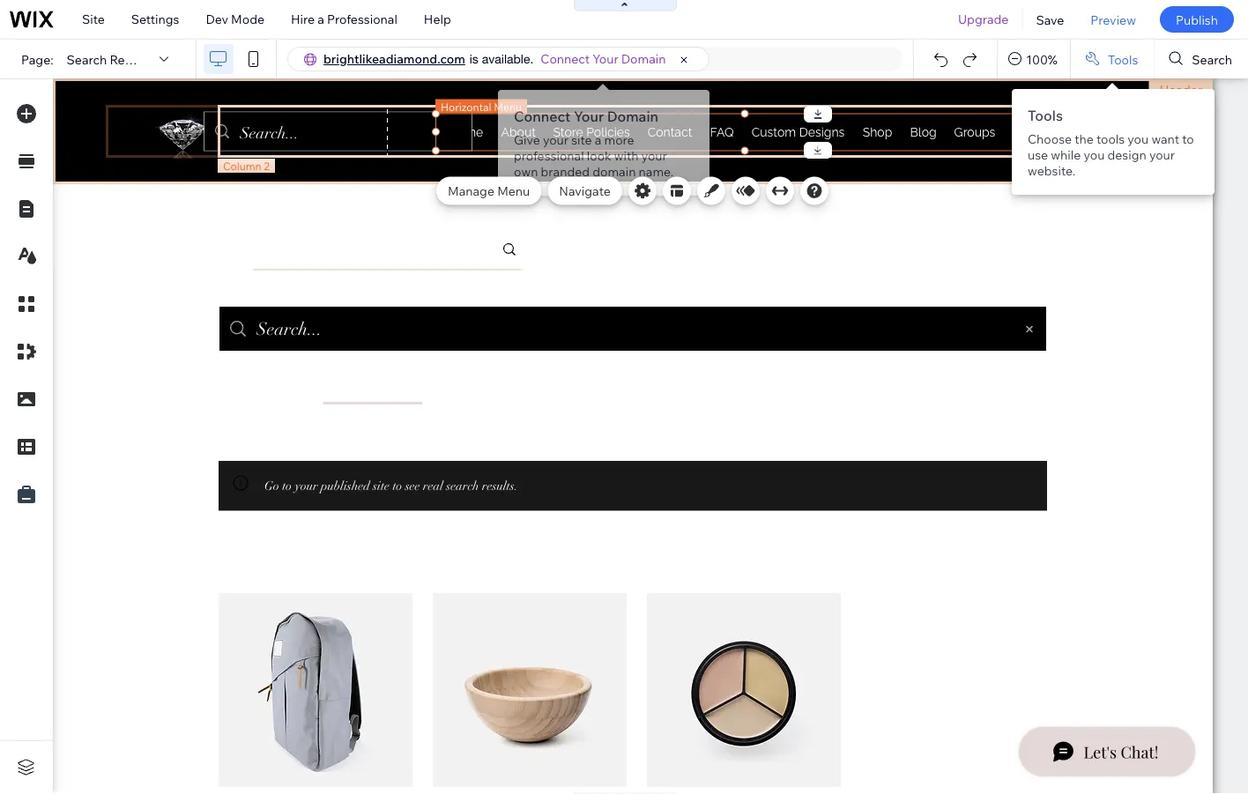Task type: locate. For each thing, give the bounding box(es) containing it.
1 vertical spatial menu
[[498, 183, 530, 198]]

your up site
[[574, 108, 604, 125]]

a up look
[[595, 132, 602, 148]]

your for tools
[[1150, 147, 1176, 163]]

your for connect your domain
[[642, 148, 667, 164]]

your down want
[[1150, 147, 1176, 163]]

choose
[[1028, 131, 1073, 147]]

a
[[318, 11, 324, 27], [595, 132, 602, 148]]

1 vertical spatial domain
[[607, 108, 659, 125]]

save
[[1037, 12, 1065, 27]]

your inside connect your domain give your site a more professional look with your own branded domain name.
[[574, 108, 604, 125]]

use
[[1028, 147, 1049, 163]]

tools inside button
[[1109, 51, 1139, 67]]

100%
[[1027, 51, 1058, 67]]

2 horizontal spatial your
[[1150, 147, 1176, 163]]

tools up choose
[[1028, 107, 1064, 124]]

connect
[[541, 51, 590, 67], [514, 108, 571, 125]]

save button
[[1023, 0, 1078, 39]]

dev
[[206, 11, 228, 27]]

settings
[[131, 11, 179, 27]]

want
[[1152, 131, 1180, 147]]

your up 'name.'
[[642, 148, 667, 164]]

site
[[572, 132, 592, 148]]

search down site
[[67, 51, 107, 67]]

tools inside tools choose the tools you want to use while you design your website.
[[1028, 107, 1064, 124]]

1 vertical spatial your
[[574, 108, 604, 125]]

your inside tools choose the tools you want to use while you design your website.
[[1150, 147, 1176, 163]]

connect up the give
[[514, 108, 571, 125]]

preview
[[1091, 12, 1137, 27]]

with
[[614, 148, 639, 164]]

site
[[82, 11, 105, 27]]

design
[[1108, 147, 1147, 163]]

search down the publish
[[1193, 51, 1233, 67]]

connect your domain give your site a more professional look with your own branded domain name.
[[514, 108, 674, 179]]

1 horizontal spatial a
[[595, 132, 602, 148]]

website.
[[1028, 163, 1076, 179]]

1 horizontal spatial you
[[1128, 131, 1149, 147]]

preview button
[[1078, 0, 1150, 39]]

0 vertical spatial menu
[[494, 101, 522, 114]]

0 vertical spatial a
[[318, 11, 324, 27]]

connect right available.
[[541, 51, 590, 67]]

0 horizontal spatial you
[[1084, 147, 1105, 163]]

domain
[[622, 51, 666, 67], [607, 108, 659, 125]]

you
[[1128, 131, 1149, 147], [1084, 147, 1105, 163]]

1 search from the left
[[67, 51, 107, 67]]

tools
[[1109, 51, 1139, 67], [1028, 107, 1064, 124]]

0 vertical spatial tools
[[1109, 51, 1139, 67]]

0 horizontal spatial search
[[67, 51, 107, 67]]

branded
[[541, 164, 590, 179]]

search
[[67, 51, 107, 67], [1193, 51, 1233, 67]]

mode
[[231, 11, 265, 27]]

your
[[593, 51, 619, 67], [574, 108, 604, 125]]

help
[[424, 11, 451, 27]]

column 2
[[223, 159, 270, 172]]

to
[[1183, 131, 1195, 147]]

1 vertical spatial connect
[[514, 108, 571, 125]]

your up more
[[593, 51, 619, 67]]

tools button
[[1071, 40, 1155, 78]]

1 horizontal spatial your
[[642, 148, 667, 164]]

your
[[543, 132, 569, 148], [1150, 147, 1176, 163], [642, 148, 667, 164]]

is
[[470, 52, 479, 66]]

your up professional
[[543, 132, 569, 148]]

2 search from the left
[[1193, 51, 1233, 67]]

publish button
[[1161, 6, 1235, 33]]

menu up the give
[[494, 101, 522, 114]]

own
[[514, 164, 538, 179]]

1 horizontal spatial tools
[[1109, 51, 1139, 67]]

search for search
[[1193, 51, 1233, 67]]

a right the "hire"
[[318, 11, 324, 27]]

column
[[223, 159, 262, 172]]

menu
[[494, 101, 522, 114], [498, 183, 530, 198]]

search inside search "button"
[[1193, 51, 1233, 67]]

0 horizontal spatial tools
[[1028, 107, 1064, 124]]

available.
[[482, 52, 534, 66]]

tools down preview
[[1109, 51, 1139, 67]]

a inside connect your domain give your site a more professional look with your own branded domain name.
[[595, 132, 602, 148]]

more
[[605, 132, 635, 148]]

100% button
[[999, 40, 1071, 78]]

professional
[[514, 148, 584, 164]]

domain
[[593, 164, 636, 179]]

1 vertical spatial a
[[595, 132, 602, 148]]

you up design
[[1128, 131, 1149, 147]]

publish
[[1176, 12, 1219, 27]]

you down the
[[1084, 147, 1105, 163]]

menu down own
[[498, 183, 530, 198]]

horizontal
[[441, 101, 492, 114]]

2
[[264, 159, 270, 172]]

1 vertical spatial tools
[[1028, 107, 1064, 124]]

1 horizontal spatial search
[[1193, 51, 1233, 67]]

0 vertical spatial your
[[593, 51, 619, 67]]



Task type: describe. For each thing, give the bounding box(es) containing it.
1 vertical spatial you
[[1084, 147, 1105, 163]]

hire
[[291, 11, 315, 27]]

search for search results
[[67, 51, 107, 67]]

look
[[587, 148, 612, 164]]

0 vertical spatial domain
[[622, 51, 666, 67]]

search results
[[67, 51, 152, 67]]

results
[[110, 51, 152, 67]]

navigate
[[559, 183, 611, 198]]

0 horizontal spatial your
[[543, 132, 569, 148]]

name.
[[639, 164, 674, 179]]

tools for tools choose the tools you want to use while you design your website.
[[1028, 107, 1064, 124]]

is available. connect your domain
[[470, 51, 666, 67]]

the
[[1075, 131, 1094, 147]]

0 horizontal spatial a
[[318, 11, 324, 27]]

menu for horizontal menu
[[494, 101, 522, 114]]

professional
[[327, 11, 398, 27]]

dev mode
[[206, 11, 265, 27]]

domain inside connect your domain give your site a more professional look with your own branded domain name.
[[607, 108, 659, 125]]

hire a professional
[[291, 11, 398, 27]]

brightlikeadiamond.com
[[324, 51, 466, 67]]

horizontal menu
[[441, 101, 522, 114]]

manage menu
[[448, 183, 530, 198]]

header
[[1160, 82, 1203, 97]]

0 vertical spatial connect
[[541, 51, 590, 67]]

0 vertical spatial you
[[1128, 131, 1149, 147]]

while
[[1052, 147, 1082, 163]]

connect inside connect your domain give your site a more professional look with your own branded domain name.
[[514, 108, 571, 125]]

tools choose the tools you want to use while you design your website.
[[1028, 107, 1195, 179]]

manage
[[448, 183, 495, 198]]

tools
[[1097, 131, 1126, 147]]

upgrade
[[959, 11, 1009, 27]]

menu for manage menu
[[498, 183, 530, 198]]

tools for tools
[[1109, 51, 1139, 67]]

give
[[514, 132, 540, 148]]

search button
[[1156, 40, 1249, 78]]



Task type: vqa. For each thing, say whether or not it's contained in the screenshot.
website.
yes



